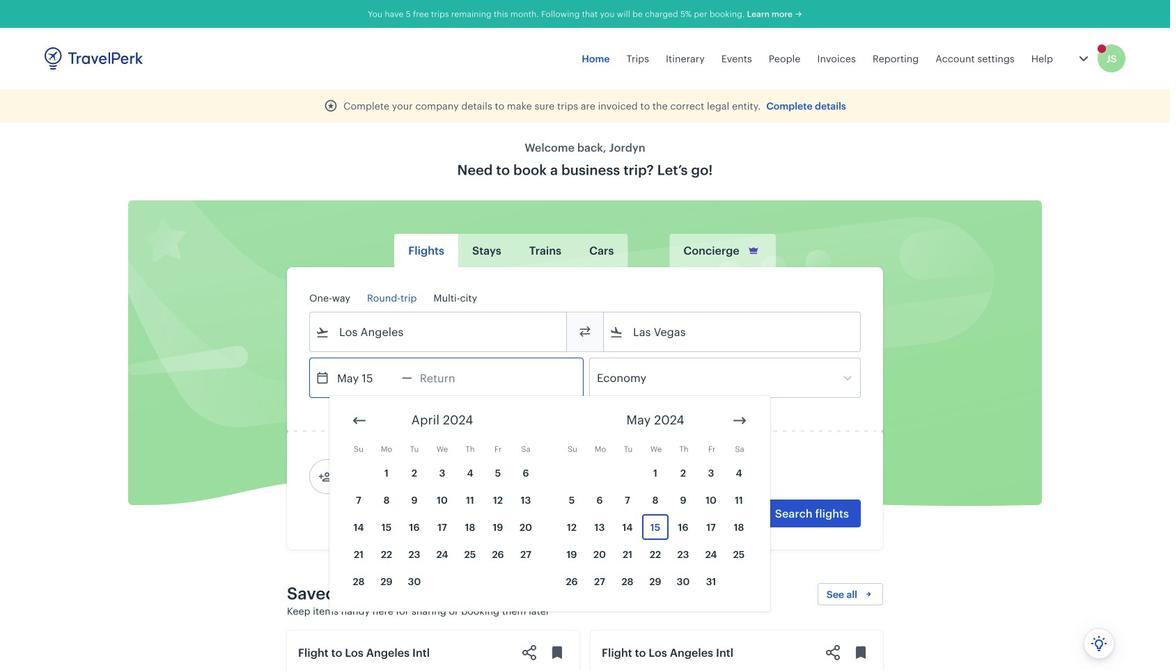 Task type: describe. For each thing, give the bounding box(es) containing it.
move forward to switch to the next month. image
[[732, 413, 748, 430]]

Depart text field
[[330, 359, 402, 398]]

calendar application
[[330, 396, 1171, 623]]

Return text field
[[412, 359, 485, 398]]



Task type: vqa. For each thing, say whether or not it's contained in the screenshot.
From search box
yes



Task type: locate. For each thing, give the bounding box(es) containing it.
move backward to switch to the previous month. image
[[351, 413, 368, 430]]

From search field
[[330, 321, 548, 344]]

Add first traveler search field
[[332, 466, 477, 488]]

To search field
[[624, 321, 842, 344]]



